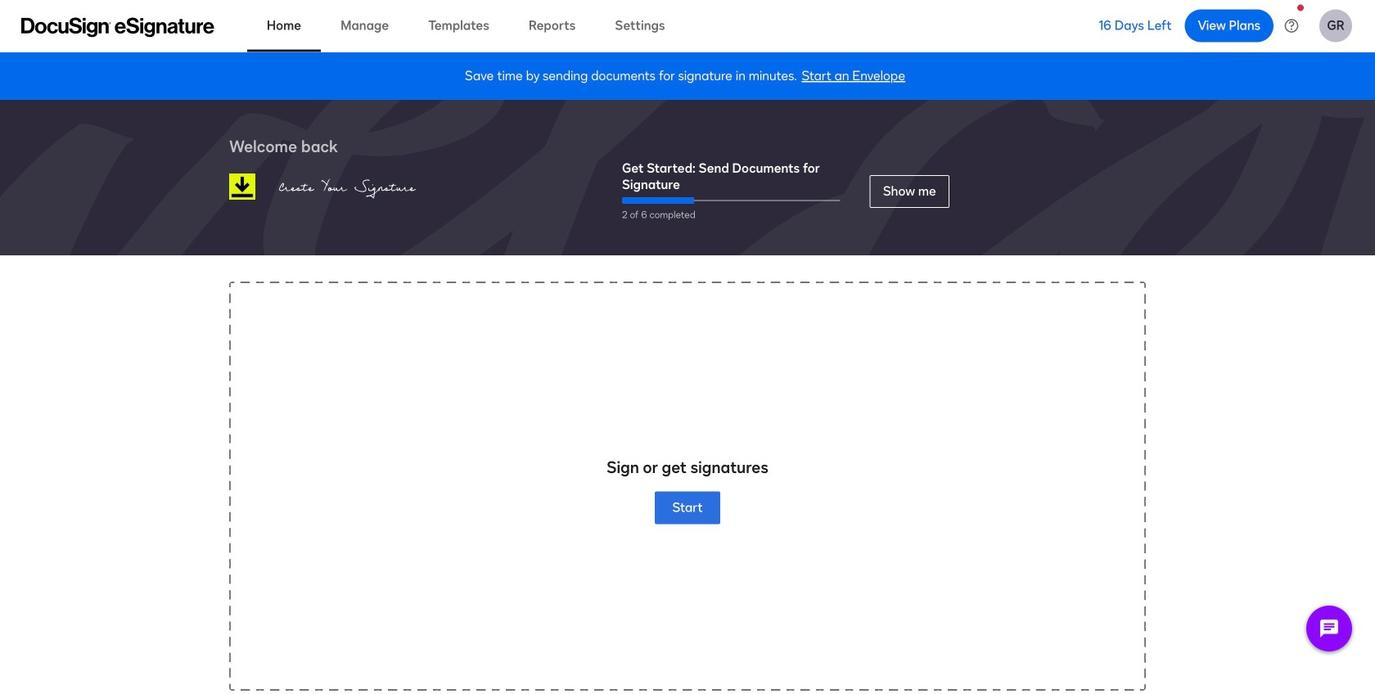Task type: vqa. For each thing, say whether or not it's contained in the screenshot.
clock image
no



Task type: locate. For each thing, give the bounding box(es) containing it.
docusign esignature image
[[21, 18, 215, 37]]

docusignlogo image
[[229, 174, 255, 200]]



